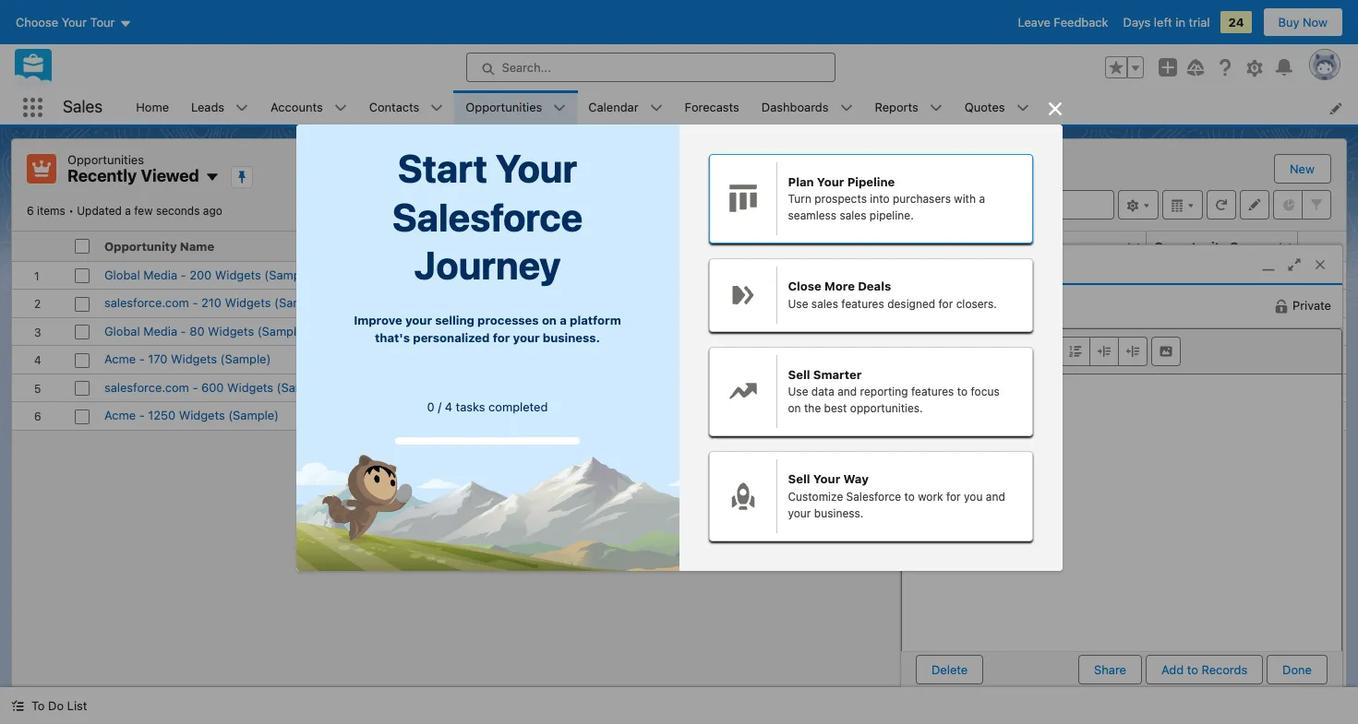 Task type: locate. For each thing, give the bounding box(es) containing it.
your inside the sell your way customize salesforce to work for you and your business.
[[788, 507, 811, 520]]

0 horizontal spatial on
[[542, 313, 557, 327]]

salesforce inside the sell your way customize salesforce to work for you and your business.
[[846, 490, 901, 504]]

opportunities up updated
[[67, 152, 144, 167]]

1 horizontal spatial name
[[509, 239, 543, 253]]

your down customize
[[788, 507, 811, 520]]

selling
[[435, 313, 475, 327]]

salesforce.com up 0 / 4 tasks completed
[[456, 380, 541, 395]]

your down opportunities list item
[[496, 145, 577, 191]]

your up customize
[[813, 472, 841, 487]]

1 use from the top
[[788, 297, 808, 311]]

1 cb from the top
[[1154, 267, 1171, 282]]

your inside the sell your way customize salesforce to work for you and your business.
[[813, 472, 841, 487]]

2 vertical spatial your
[[788, 507, 811, 520]]

widgets for 170
[[171, 352, 217, 367]]

to
[[31, 699, 45, 714]]

1 vertical spatial sales
[[812, 297, 838, 311]]

Compose text text field
[[902, 375, 1342, 652]]

name for opportunity name
[[180, 239, 214, 253]]

opportunity down few
[[104, 239, 177, 253]]

1 horizontal spatial business.
[[814, 507, 864, 520]]

0 horizontal spatial text default image
[[11, 700, 24, 713]]

for down processes
[[493, 331, 510, 345]]

delete
[[932, 663, 968, 677]]

business. down platform
[[543, 331, 600, 345]]

global media (sample) link down account name
[[456, 266, 583, 284]]

1 horizontal spatial to
[[957, 385, 968, 399]]

1 vertical spatial use
[[788, 385, 808, 399]]

2 vertical spatial cb
[[1154, 352, 1171, 367]]

salesforce.com up 170
[[104, 296, 189, 310]]

close inside "button"
[[938, 239, 972, 253]]

1 horizontal spatial a
[[560, 313, 567, 327]]

forecasts link
[[674, 90, 751, 125]]

on right processes
[[542, 313, 557, 327]]

name up 200
[[180, 239, 214, 253]]

action element
[[1298, 231, 1346, 262]]

salesforce.com - 210 widgets (sample) link
[[104, 295, 325, 313]]

1 vertical spatial to
[[905, 490, 915, 504]]

sell up customize
[[788, 472, 810, 487]]

features left up
[[911, 385, 954, 399]]

2 name from the left
[[509, 239, 543, 253]]

1 vertical spatial salesforce.com (sample)
[[456, 380, 595, 395]]

0 horizontal spatial close
[[788, 279, 822, 294]]

widgets down salesforce.com - 210 widgets (sample) link
[[208, 324, 254, 338]]

acme
[[104, 352, 136, 367], [456, 352, 488, 367], [104, 408, 136, 423]]

opportunities list item
[[455, 90, 577, 125]]

leave feedback link
[[1018, 15, 1109, 30]]

to right add
[[1187, 663, 1199, 677]]

for for sell your way
[[946, 490, 961, 504]]

0 horizontal spatial to
[[905, 490, 915, 504]]

sell inside the sell your way customize salesforce to work for you and your business.
[[788, 472, 810, 487]]

0 horizontal spatial and
[[838, 385, 857, 399]]

1 salesforce.com (sample) from the top
[[456, 296, 595, 310]]

opportunities inside list item
[[466, 100, 542, 114]]

1 vertical spatial text default image
[[11, 700, 24, 713]]

delete status
[[916, 655, 1079, 685]]

and
[[838, 385, 857, 399], [986, 490, 1005, 504]]

salesforce.com - 210 widgets (sample)
[[104, 296, 325, 310]]

opportunity inside button
[[104, 239, 177, 253]]

global media (sample) up acme (sample)
[[456, 324, 583, 338]]

- left 170
[[139, 352, 145, 367]]

global media - 200 widgets (sample) link
[[104, 266, 315, 284]]

new
[[1290, 162, 1315, 176]]

widgets right 600
[[227, 380, 273, 395]]

platform
[[570, 313, 621, 327]]

0 vertical spatial close
[[938, 239, 972, 253]]

acme (sample) link
[[456, 351, 542, 369]]

sell
[[788, 367, 810, 382], [788, 472, 810, 487]]

widgets up salesforce.com - 210 widgets (sample)
[[215, 267, 261, 282]]

toolbar
[[902, 329, 1342, 375]]

close for close date
[[938, 239, 972, 253]]

2/1/2024
[[1050, 324, 1099, 338]]

dashboards
[[762, 100, 829, 114]]

to inside the sell your way customize salesforce to work for you and your business.
[[905, 490, 915, 504]]

close left the more at right top
[[788, 279, 822, 294]]

purchasers
[[893, 192, 951, 206]]

turbulence dialog
[[900, 245, 1344, 699]]

2 opportunity from the left
[[1154, 239, 1227, 253]]

search... button
[[466, 53, 835, 82]]

global down account
[[456, 267, 492, 282]]

0 horizontal spatial business.
[[543, 331, 600, 345]]

private
[[1293, 298, 1332, 313]]

1 salesforce.com (sample) link from the top
[[456, 295, 595, 313]]

widgets inside global media - 200 widgets (sample) link
[[215, 267, 261, 282]]

24
[[1229, 15, 1244, 30]]

1 vertical spatial salesforce
[[846, 490, 901, 504]]

widgets inside salesforce.com - 210 widgets (sample) link
[[225, 296, 271, 310]]

business. for salesforce
[[814, 507, 864, 520]]

1 vertical spatial global media (sample)
[[456, 324, 583, 338]]

sales inside plan your pipeline turn prospects into purchasers with a seamless sales pipeline.
[[840, 209, 867, 223]]

salesforce.com inside 'salesforce.com - 600 widgets (sample)' link
[[104, 380, 189, 395]]

2 salesforce.com (sample) from the top
[[456, 380, 595, 395]]

1 vertical spatial business.
[[814, 507, 864, 520]]

for left you
[[946, 490, 961, 504]]

turbulence
[[942, 256, 1004, 271]]

media for global media - 200 widgets (sample) link
[[143, 267, 177, 282]]

calendar list item
[[577, 90, 674, 125]]

0 vertical spatial for
[[939, 297, 953, 311]]

0 vertical spatial cb
[[1154, 267, 1171, 282]]

close for close more deals use sales features designed for closers.
[[788, 279, 822, 294]]

2 sell from the top
[[788, 472, 810, 487]]

2 negotiation from the top
[[724, 324, 789, 338]]

1 vertical spatial negotiation
[[724, 324, 789, 338]]

your up prospects
[[817, 174, 844, 189]]

global media (sample) down account name
[[456, 267, 583, 282]]

salesforce.com - 600 widgets (sample)
[[104, 380, 327, 395]]

2 salesforce.com (sample) link from the top
[[456, 379, 595, 397]]

media down opportunity name
[[143, 267, 177, 282]]

your up that's
[[405, 313, 432, 327]]

on left the
[[788, 402, 801, 416]]

1 horizontal spatial salesforce
[[846, 490, 901, 504]]

widgets inside acme - 170 widgets (sample) link
[[171, 352, 217, 367]]

and down smarter
[[838, 385, 857, 399]]

1 sell from the top
[[788, 367, 810, 382]]

buckle up
[[917, 390, 972, 405]]

calendar link
[[577, 90, 650, 125]]

salesforce up journey on the left of the page
[[392, 194, 583, 240]]

to inside button
[[1187, 663, 1199, 677]]

a inside plan your pipeline turn prospects into purchasers with a seamless sales pipeline.
[[979, 192, 985, 206]]

1 vertical spatial close
[[788, 279, 822, 294]]

1 vertical spatial your
[[513, 331, 540, 345]]

widgets down 600
[[179, 408, 225, 423]]

widgets for 210
[[225, 296, 271, 310]]

0 horizontal spatial opportunity
[[104, 239, 177, 253]]

0 vertical spatial on
[[542, 313, 557, 327]]

2 horizontal spatial to
[[1187, 663, 1199, 677]]

acme left 1250
[[104, 408, 136, 423]]

0 vertical spatial sell
[[788, 367, 810, 382]]

salesforce.com (sample) up completed
[[456, 380, 595, 395]]

0 vertical spatial sales
[[840, 209, 867, 223]]

acme left 170
[[104, 352, 136, 367]]

use up the
[[788, 385, 808, 399]]

media down account name
[[495, 267, 529, 282]]

global media (sample) link for global media - 200 widgets (sample)
[[456, 266, 583, 284]]

leads
[[191, 100, 224, 114]]

progress bar
[[395, 437, 580, 445]]

tasks
[[456, 400, 485, 415]]

your
[[405, 313, 432, 327], [513, 331, 540, 345], [788, 507, 811, 520]]

- left 80
[[181, 324, 186, 338]]

days
[[1123, 15, 1151, 30]]

none search field inside recently viewed|opportunities|list view element
[[893, 190, 1115, 219]]

- left 600
[[192, 380, 198, 395]]

0 horizontal spatial sales
[[812, 297, 838, 311]]

1 horizontal spatial sales
[[840, 209, 867, 223]]

opportunity owner alias element
[[1147, 231, 1309, 262]]

name right account
[[509, 239, 543, 253]]

account name element
[[449, 231, 728, 262]]

sell smarter use data and reporting features to focus on the best opportunities.
[[788, 367, 1000, 416]]

for left closers.
[[939, 297, 953, 311]]

business. down customize
[[814, 507, 864, 520]]

opportunity owner alias button
[[1147, 231, 1301, 261]]

2 use from the top
[[788, 385, 808, 399]]

your for sell
[[788, 507, 811, 520]]

opportunity owner alias
[[1154, 239, 1301, 253]]

opportunities down 'search...'
[[466, 100, 542, 114]]

acme down personalized
[[456, 352, 488, 367]]

cb
[[1154, 267, 1171, 282], [1154, 324, 1171, 338], [1154, 352, 1171, 367]]

sales
[[63, 97, 103, 117]]

sales inside 'close more deals use sales features designed for closers.'
[[812, 297, 838, 311]]

- for 600
[[192, 380, 198, 395]]

200
[[190, 267, 212, 282]]

2 global media (sample) from the top
[[456, 324, 583, 338]]

your inside plan your pipeline turn prospects into purchasers with a seamless sales pipeline.
[[817, 174, 844, 189]]

your down processes
[[513, 331, 540, 345]]

widgets for 1250
[[179, 408, 225, 423]]

journey
[[414, 242, 561, 288]]

0 horizontal spatial your
[[405, 313, 432, 327]]

opportunities image
[[27, 154, 56, 184]]

sales down prospects
[[840, 209, 867, 223]]

sell inside sell smarter use data and reporting features to focus on the best opportunities.
[[788, 367, 810, 382]]

1 global media (sample) link from the top
[[456, 266, 583, 284]]

days left in trial
[[1123, 15, 1210, 30]]

0 vertical spatial and
[[838, 385, 857, 399]]

0 vertical spatial salesforce
[[392, 194, 583, 240]]

pipeline.
[[870, 209, 914, 223]]

text default image left the to
[[11, 700, 24, 713]]

salesforce.com (sample) link up processes
[[456, 295, 595, 313]]

-
[[181, 267, 186, 282], [192, 296, 198, 310], [181, 324, 186, 338], [139, 352, 145, 367], [192, 380, 198, 395], [139, 408, 145, 423]]

for inside 'close more deals use sales features designed for closers.'
[[939, 297, 953, 311]]

widgets right 210
[[225, 296, 271, 310]]

quotes list item
[[954, 90, 1040, 125]]

business. inside the sell your way customize salesforce to work for you and your business.
[[814, 507, 864, 520]]

None text field
[[901, 285, 1092, 326]]

accounts link
[[260, 90, 334, 125]]

1 horizontal spatial and
[[986, 490, 1005, 504]]

acme for acme - 170 widgets (sample)
[[104, 352, 136, 367]]

deals
[[858, 279, 891, 294]]

to do list
[[31, 699, 87, 714]]

opportunities
[[466, 100, 542, 114], [67, 152, 144, 167]]

seconds
[[156, 204, 200, 217]]

0 vertical spatial business.
[[543, 331, 600, 345]]

1 vertical spatial and
[[986, 490, 1005, 504]]

0 vertical spatial salesforce.com (sample)
[[456, 296, 595, 310]]

cell
[[67, 231, 97, 262], [1298, 345, 1346, 374], [1147, 374, 1298, 402], [1298, 374, 1346, 402], [1147, 402, 1298, 430], [1298, 402, 1346, 430]]

quotes
[[965, 100, 1005, 114]]

do
[[48, 699, 64, 714]]

salesforce.com (sample) link up completed
[[456, 379, 595, 397]]

way
[[844, 472, 869, 487]]

to left focus on the right bottom of page
[[957, 385, 968, 399]]

list
[[125, 90, 1358, 125]]

1 horizontal spatial on
[[788, 402, 801, 416]]

- for 1250
[[139, 408, 145, 423]]

salesforce.com
[[104, 296, 189, 310], [456, 296, 541, 310], [104, 380, 189, 395], [456, 380, 541, 395]]

1 horizontal spatial opportunities
[[466, 100, 542, 114]]

use down qualification
[[788, 297, 808, 311]]

sell up the
[[788, 367, 810, 382]]

text default image left the private
[[1274, 299, 1289, 314]]

close date
[[938, 239, 1003, 253]]

/
[[438, 400, 442, 415]]

start
[[398, 145, 488, 191]]

list containing home
[[125, 90, 1358, 125]]

0 horizontal spatial a
[[125, 204, 131, 217]]

1 name from the left
[[180, 239, 214, 253]]

2 vertical spatial to
[[1187, 663, 1199, 677]]

and inside the sell your way customize salesforce to work for you and your business.
[[986, 490, 1005, 504]]

business. inside improve your selling processes on a platform that's personalized for your business.
[[543, 331, 600, 345]]

media up 170
[[143, 324, 177, 338]]

opportunity inside 'button'
[[1154, 239, 1227, 253]]

account name button
[[449, 231, 696, 261]]

1 global media (sample) from the top
[[456, 267, 583, 282]]

1 vertical spatial sell
[[788, 472, 810, 487]]

won
[[766, 380, 791, 395]]

opportunity down select list display icon
[[1154, 239, 1227, 253]]

widgets inside 'salesforce.com - 600 widgets (sample)' link
[[227, 380, 273, 395]]

2 global media (sample) link from the top
[[456, 323, 583, 341]]

0 vertical spatial opportunities
[[466, 100, 542, 114]]

needs
[[724, 408, 760, 423]]

your inside 'start your salesforce journey'
[[496, 145, 577, 191]]

170
[[148, 352, 168, 367]]

0 vertical spatial global media (sample) link
[[456, 266, 583, 284]]

salesforce down 'way'
[[846, 490, 901, 504]]

close
[[938, 239, 972, 253], [788, 279, 822, 294]]

group
[[1105, 56, 1144, 78]]

dashboards list item
[[751, 90, 864, 125]]

0 vertical spatial text default image
[[1274, 299, 1289, 314]]

sales down the more at right top
[[812, 297, 838, 311]]

add to records
[[1162, 663, 1248, 677]]

0 horizontal spatial name
[[180, 239, 214, 253]]

4
[[445, 400, 453, 415]]

1 horizontal spatial your
[[513, 331, 540, 345]]

toolbar inside turbulence dialog
[[902, 329, 1342, 375]]

2 cb from the top
[[1154, 324, 1171, 338]]

media up acme (sample)
[[495, 324, 529, 338]]

close date element
[[931, 231, 1158, 262]]

1 vertical spatial features
[[911, 385, 954, 399]]

a left platform
[[560, 313, 567, 327]]

a right with
[[979, 192, 985, 206]]

0 vertical spatial features
[[842, 297, 884, 311]]

format body element
[[1032, 337, 1148, 366]]

widgets inside acme - 1250 widgets (sample) link
[[179, 408, 225, 423]]

1 horizontal spatial opportunity
[[1154, 239, 1227, 253]]

designed
[[888, 297, 936, 311]]

1 opportunity from the left
[[104, 239, 177, 253]]

acme for acme - 1250 widgets (sample)
[[104, 408, 136, 423]]

0 vertical spatial your
[[405, 313, 432, 327]]

features down deals
[[842, 297, 884, 311]]

- left 210
[[192, 296, 198, 310]]

salesforce.com (sample) for closed won
[[456, 380, 595, 395]]

for inside the sell your way customize salesforce to work for you and your business.
[[946, 490, 961, 504]]

name
[[180, 239, 214, 253], [509, 239, 543, 253]]

0 horizontal spatial opportunities
[[67, 152, 144, 167]]

2 horizontal spatial a
[[979, 192, 985, 206]]

to left work
[[905, 490, 915, 504]]

0 vertical spatial to
[[957, 385, 968, 399]]

account
[[456, 239, 506, 253]]

opportunity for opportunity name
[[104, 239, 177, 253]]

widgets down 80
[[171, 352, 217, 367]]

salesforce.com down 170
[[104, 380, 189, 395]]

recently viewed|opportunities|list view element
[[11, 139, 1347, 688]]

the
[[804, 402, 821, 416]]

1 horizontal spatial close
[[938, 239, 972, 253]]

- left 1250
[[139, 408, 145, 423]]

salesforce.com (sample) link for closed won
[[456, 379, 595, 397]]

2 vertical spatial negotiation
[[724, 352, 789, 367]]

reporting
[[860, 385, 908, 399]]

global media (sample) link up acme (sample)
[[456, 323, 583, 341]]

0 vertical spatial use
[[788, 297, 808, 311]]

0 vertical spatial global media (sample)
[[456, 267, 583, 282]]

2 horizontal spatial your
[[788, 507, 811, 520]]

1 vertical spatial global media (sample) link
[[456, 323, 583, 341]]

salesforce.com (sample) up processes
[[456, 296, 595, 310]]

use inside 'close more deals use sales features designed for closers.'
[[788, 297, 808, 311]]

0 vertical spatial salesforce.com (sample) link
[[456, 295, 595, 313]]

opportunities link
[[455, 90, 553, 125]]

salesforce.com - 600 widgets (sample) link
[[104, 379, 327, 397]]

0 / 4 tasks completed
[[427, 400, 548, 415]]

global media (sample)
[[456, 267, 583, 282], [456, 324, 583, 338]]

negotiation
[[724, 296, 789, 310], [724, 324, 789, 338], [724, 352, 789, 367]]

a left few
[[125, 204, 131, 217]]

1 vertical spatial for
[[493, 331, 510, 345]]

1 horizontal spatial features
[[911, 385, 954, 399]]

1 negotiation from the top
[[724, 296, 789, 310]]

1 vertical spatial salesforce.com (sample) link
[[456, 379, 595, 397]]

0 horizontal spatial features
[[842, 297, 884, 311]]

business. for on
[[543, 331, 600, 345]]

1 vertical spatial cb
[[1154, 324, 1171, 338]]

None search field
[[893, 190, 1115, 219]]

close inside 'close more deals use sales features designed for closers.'
[[788, 279, 822, 294]]

1 horizontal spatial text default image
[[1274, 299, 1289, 314]]

0 vertical spatial negotiation
[[724, 296, 789, 310]]

1 vertical spatial on
[[788, 402, 801, 416]]

close up the turbulence
[[938, 239, 972, 253]]

2 vertical spatial for
[[946, 490, 961, 504]]

owner
[[1230, 239, 1269, 253]]

text default image
[[1274, 299, 1289, 314], [11, 700, 24, 713]]

a inside recently viewed|opportunities|list view element
[[125, 204, 131, 217]]

and right you
[[986, 490, 1005, 504]]

reports link
[[864, 90, 930, 125]]

1 vertical spatial opportunities
[[67, 152, 144, 167]]

action image
[[1298, 231, 1346, 261]]



Task type: vqa. For each thing, say whether or not it's contained in the screenshot.
Plan
yes



Task type: describe. For each thing, give the bounding box(es) containing it.
ago
[[203, 204, 222, 217]]

negotiation for salesforce.com (sample)
[[724, 296, 789, 310]]

done
[[1283, 663, 1312, 677]]

recently viewed status
[[27, 204, 77, 217]]

list view controls image
[[1118, 190, 1159, 219]]

your for salesforce
[[496, 145, 577, 191]]

opportunity for opportunity owner alias
[[1154, 239, 1227, 253]]

opportunity name element
[[97, 231, 460, 262]]

6
[[27, 204, 34, 217]]

new button
[[1275, 155, 1330, 183]]

80
[[190, 324, 205, 338]]

now
[[1303, 15, 1328, 30]]

features inside sell smarter use data and reporting features to focus on the best opportunities.
[[911, 385, 954, 399]]

use inside sell smarter use data and reporting features to focus on the best opportunities.
[[788, 385, 808, 399]]

acme - 1250 widgets (sample)
[[104, 408, 279, 423]]

home
[[136, 100, 169, 114]]

1/17/2024
[[1045, 267, 1099, 282]]

account name
[[456, 239, 543, 253]]

•
[[69, 204, 74, 217]]

item number element
[[12, 231, 67, 262]]

opportunity name
[[104, 239, 214, 253]]

features inside 'close more deals use sales features designed for closers.'
[[842, 297, 884, 311]]

your for pipeline
[[817, 174, 844, 189]]

global down opportunity name
[[104, 267, 140, 282]]

cb for 1/17/2024
[[1154, 267, 1171, 282]]

name for account name
[[509, 239, 543, 253]]

search...
[[502, 60, 551, 75]]

work
[[918, 490, 943, 504]]

closed
[[724, 380, 763, 395]]

leave
[[1018, 15, 1051, 30]]

date
[[975, 239, 1003, 253]]

your for improve
[[513, 331, 540, 345]]

global media - 80 widgets (sample) link
[[104, 323, 308, 341]]

completed
[[489, 400, 548, 415]]

in
[[1176, 15, 1186, 30]]

opportunities.
[[850, 402, 923, 416]]

alias
[[1272, 239, 1301, 253]]

share
[[1094, 663, 1127, 677]]

smarter
[[813, 367, 862, 382]]

acme for acme (sample)
[[456, 352, 488, 367]]

- for 170
[[139, 352, 145, 367]]

with
[[954, 192, 976, 206]]

you
[[964, 490, 983, 504]]

acme - 170 widgets (sample) link
[[104, 351, 271, 369]]

sell your way customize salesforce to work for you and your business.
[[788, 472, 1005, 520]]

leads link
[[180, 90, 236, 125]]

contacts list item
[[358, 90, 455, 125]]

none text field inside turbulence dialog
[[901, 285, 1092, 326]]

select list display image
[[1163, 190, 1203, 219]]

into
[[870, 192, 890, 206]]

delete button
[[916, 655, 984, 685]]

recently
[[67, 166, 137, 186]]

accounts
[[271, 100, 323, 114]]

global media - 200 widgets (sample)
[[104, 267, 315, 282]]

3 cb from the top
[[1154, 352, 1171, 367]]

salesforce.com inside salesforce.com - 210 widgets (sample) link
[[104, 296, 189, 310]]

for for close more deals
[[939, 297, 953, 311]]

text default image inside turbulence dialog
[[1274, 299, 1289, 314]]

media for global media - 200 widgets (sample) global media (sample) link
[[495, 267, 529, 282]]

global media (sample) for global media - 200 widgets (sample)
[[456, 267, 583, 282]]

customize
[[788, 490, 843, 504]]

best
[[824, 402, 847, 416]]

salesforce.com (sample) link for negotiation
[[456, 295, 595, 313]]

1250
[[148, 408, 176, 423]]

sell for sell smarter
[[788, 367, 810, 382]]

item number image
[[12, 231, 67, 261]]

600
[[201, 380, 224, 395]]

- left 200
[[181, 267, 186, 282]]

data
[[812, 385, 835, 399]]

rando
[[456, 408, 492, 423]]

prospects
[[815, 192, 867, 206]]

reports
[[875, 100, 919, 114]]

global up acme (sample)
[[456, 324, 492, 338]]

viewed
[[141, 166, 199, 186]]

salesforce.com (sample) for negotiation
[[456, 296, 595, 310]]

on inside sell smarter use data and reporting features to focus on the best opportunities.
[[788, 402, 801, 416]]

share button
[[1079, 655, 1142, 685]]

start your salesforce journey
[[392, 145, 583, 288]]

your for way
[[813, 472, 841, 487]]

left
[[1154, 15, 1173, 30]]

a inside improve your selling processes on a platform that's personalized for your business.
[[560, 313, 567, 327]]

media for global media - 80 widgets (sample) global media (sample) link
[[495, 324, 529, 338]]

up
[[958, 390, 972, 405]]

recently viewed grid
[[12, 231, 1346, 431]]

Search Recently Viewed list view. search field
[[893, 190, 1115, 219]]

calendar
[[589, 100, 639, 114]]

reports list item
[[864, 90, 954, 125]]

leave feedback
[[1018, 15, 1109, 30]]

negotiation for global media (sample)
[[724, 324, 789, 338]]

3 negotiation from the top
[[724, 352, 789, 367]]

close date button
[[931, 231, 1127, 261]]

acme - 170 widgets (sample)
[[104, 352, 271, 367]]

acme (sample)
[[456, 352, 542, 367]]

buckle
[[917, 390, 955, 405]]

on inside improve your selling processes on a platform that's personalized for your business.
[[542, 313, 557, 327]]

contacts link
[[358, 90, 431, 125]]

cb for 2/1/2024
[[1154, 324, 1171, 338]]

processes
[[478, 313, 539, 327]]

closed won
[[724, 380, 791, 395]]

1/15/2024
[[1044, 352, 1099, 367]]

buy now
[[1279, 15, 1328, 30]]

add
[[1162, 663, 1184, 677]]

accounts list item
[[260, 90, 358, 125]]

global media - 80 widgets (sample)
[[104, 324, 308, 338]]

to inside sell smarter use data and reporting features to focus on the best opportunities.
[[957, 385, 968, 399]]

sell for sell your way
[[788, 472, 810, 487]]

stage
[[724, 239, 759, 253]]

to do list button
[[0, 688, 98, 725]]

plan
[[788, 174, 814, 189]]

and inside sell smarter use data and reporting features to focus on the best opportunities.
[[838, 385, 857, 399]]

forecasts
[[685, 100, 740, 114]]

global up acme - 170 widgets (sample)
[[104, 324, 140, 338]]

0 horizontal spatial salesforce
[[392, 194, 583, 240]]

global media (sample) for global media - 80 widgets (sample)
[[456, 324, 583, 338]]

analysis
[[763, 408, 809, 423]]

more
[[825, 279, 855, 294]]

leads list item
[[180, 90, 260, 125]]

6 items • updated a few seconds ago
[[27, 204, 222, 217]]

for inside improve your selling processes on a platform that's personalized for your business.
[[493, 331, 510, 345]]

trial
[[1189, 15, 1210, 30]]

media for global media - 80 widgets (sample) link
[[143, 324, 177, 338]]

qualification
[[724, 267, 794, 282]]

widgets for 600
[[227, 380, 273, 395]]

opportunity name button
[[97, 231, 428, 261]]

list
[[67, 699, 87, 714]]

improve
[[354, 313, 402, 327]]

plan your pipeline turn prospects into purchasers with a seamless sales pipeline.
[[788, 174, 985, 223]]

salesforce.com up processes
[[456, 296, 541, 310]]

- for 210
[[192, 296, 198, 310]]

stage element
[[717, 231, 942, 262]]

text default image inside to do list button
[[11, 700, 24, 713]]

format text element
[[910, 337, 1025, 366]]

widgets inside global media - 80 widgets (sample) link
[[208, 324, 254, 338]]

global media (sample) link for global media - 80 widgets (sample)
[[456, 323, 583, 341]]

recently viewed
[[67, 166, 199, 186]]



